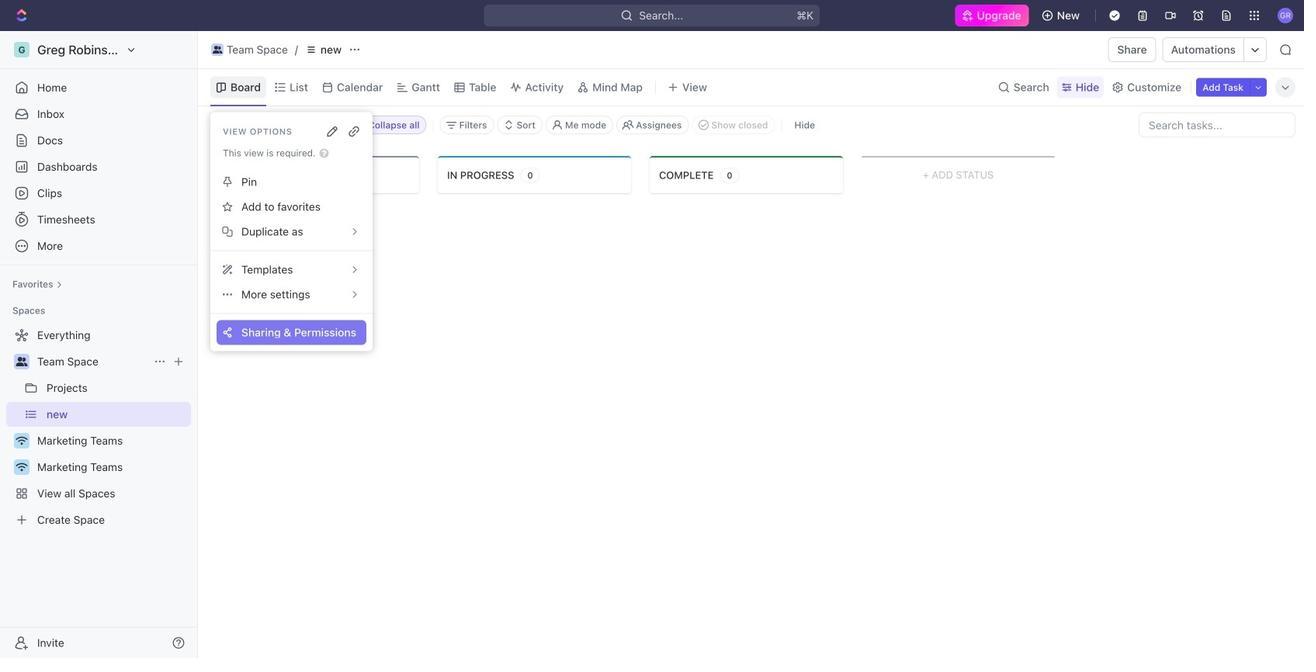 Task type: locate. For each thing, give the bounding box(es) containing it.
user group image
[[16, 357, 28, 366]]

user group image
[[212, 46, 222, 54]]



Task type: describe. For each thing, give the bounding box(es) containing it.
sidebar navigation
[[0, 31, 198, 658]]

Search tasks... text field
[[1139, 113, 1295, 137]]



Task type: vqa. For each thing, say whether or not it's contained in the screenshot.
fourth check image from the left
no



